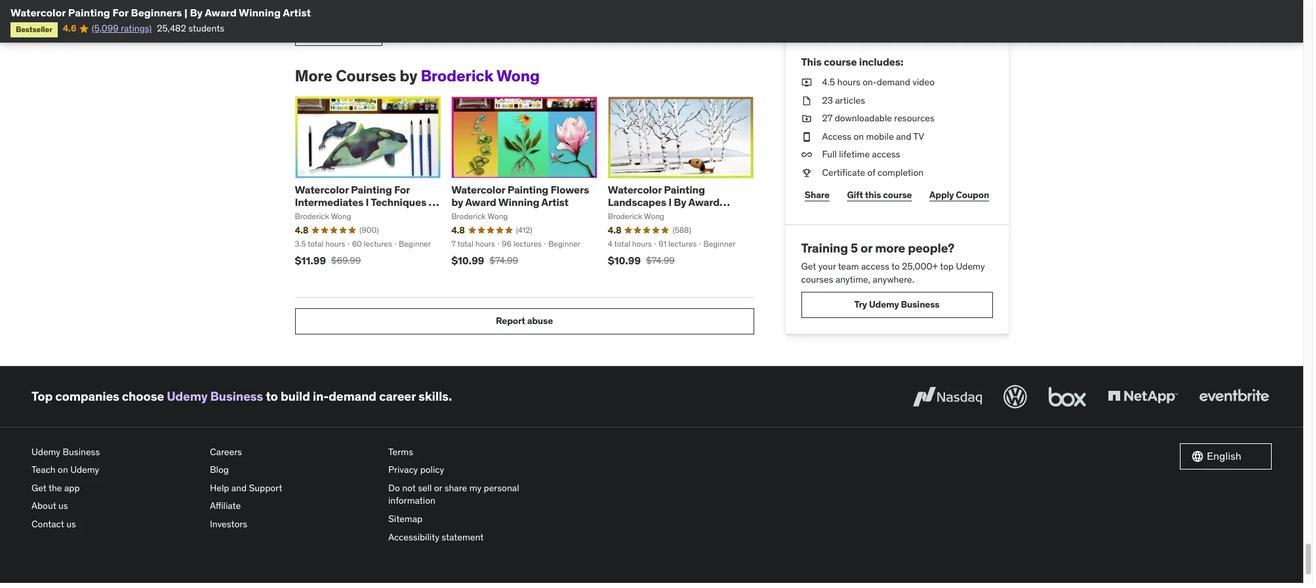 Task type: vqa. For each thing, say whether or not it's contained in the screenshot.
instructors inside the Official Udemy Course: How to Create an Online Course Learn about course creation from the Udemy Instructor Team and experienced instructors
no



Task type: describe. For each thing, give the bounding box(es) containing it.
more
[[295, 65, 332, 86]]

udemy inside training 5 or more people? get your team access to 25,000+ top udemy courses anytime, anywhere.
[[956, 261, 985, 273]]

careers
[[210, 446, 242, 458]]

do not sell or share my personal information button
[[388, 479, 556, 510]]

not
[[402, 482, 416, 494]]

27
[[822, 112, 833, 124]]

sitemap
[[388, 513, 423, 525]]

share
[[444, 482, 467, 494]]

xsmall image for 23
[[801, 94, 812, 107]]

4.5 hours on-demand video
[[822, 76, 935, 88]]

1 horizontal spatial on
[[854, 130, 864, 142]]

3.5
[[295, 239, 306, 248]]

includes:
[[859, 55, 903, 68]]

0 horizontal spatial award
[[205, 6, 237, 19]]

box image
[[1046, 382, 1089, 411]]

top
[[31, 388, 53, 404]]

report
[[496, 315, 525, 327]]

painting for intermediates
[[351, 183, 392, 196]]

25,000+
[[902, 261, 938, 273]]

beginner for watercolor painting landscapes i by award winning artist
[[703, 239, 736, 248]]

courses
[[336, 65, 396, 86]]

(5,099
[[92, 23, 119, 34]]

team
[[838, 261, 859, 273]]

your
[[818, 261, 836, 273]]

teach on udemy link
[[31, 461, 199, 479]]

sitemap link
[[388, 510, 556, 528]]

get for training
[[801, 261, 816, 273]]

$10.99 for watercolor painting flowers by award winning artist
[[451, 254, 484, 267]]

broderick inside watercolor painting flowers by award winning artist broderick wong
[[451, 211, 486, 221]]

4.6
[[63, 23, 76, 34]]

61 lectures
[[659, 239, 697, 248]]

xsmall image for access
[[801, 130, 812, 143]]

588 reviews element
[[673, 225, 691, 236]]

abuse
[[527, 315, 553, 327]]

completion
[[878, 167, 924, 178]]

broderick wong for effects
[[295, 211, 351, 221]]

and for tv
[[896, 130, 911, 142]]

winning inside watercolor painting landscapes i by award winning artist
[[608, 208, 649, 221]]

contact
[[31, 518, 64, 530]]

4.8 for watercolor painting flowers by award winning artist
[[451, 224, 465, 236]]

certificate
[[822, 167, 865, 178]]

apply
[[929, 189, 954, 201]]

get the app link
[[31, 479, 199, 497]]

watercolor painting landscapes i by award winning artist link
[[608, 183, 730, 221]]

or inside training 5 or more people? get your team access to 25,000+ top udemy courses anytime, anywhere.
[[861, 240, 872, 256]]

tv
[[913, 130, 924, 142]]

certificate of completion
[[822, 167, 924, 178]]

about us link
[[31, 497, 199, 516]]

broderick wong for artist
[[608, 211, 664, 221]]

5
[[851, 240, 858, 256]]

broderick wong link
[[421, 65, 540, 86]]

skills.
[[418, 388, 452, 404]]

award inside watercolor painting flowers by award winning artist broderick wong
[[465, 196, 496, 209]]

share button
[[801, 182, 833, 208]]

english
[[1207, 450, 1242, 463]]

0 vertical spatial access
[[872, 149, 900, 160]]

3.5 total hours
[[295, 239, 345, 248]]

courses
[[801, 274, 833, 285]]

xsmall image for full
[[801, 149, 812, 161]]

lectures for landscapes
[[668, 239, 697, 248]]

mobile
[[866, 130, 894, 142]]

access on mobile and tv
[[822, 130, 924, 142]]

watercolor for watercolor painting for intermediates i techniques & effects
[[295, 183, 349, 196]]

0 horizontal spatial course
[[824, 55, 857, 68]]

more
[[875, 240, 905, 256]]

gift this course link
[[844, 182, 915, 208]]

try
[[854, 299, 867, 310]]

i inside watercolor painting landscapes i by award winning artist
[[668, 196, 672, 209]]

affiliate link
[[210, 497, 378, 516]]

60 lectures
[[352, 239, 392, 248]]

watercolor for watercolor painting landscapes i by award winning artist
[[608, 183, 662, 196]]

painting for beginners
[[68, 6, 110, 19]]

terms link
[[388, 443, 556, 461]]

60
[[352, 239, 362, 248]]

access
[[822, 130, 851, 142]]

the
[[49, 482, 62, 494]]

statement
[[442, 531, 484, 543]]

watercolor for watercolor painting flowers by award winning artist broderick wong
[[451, 183, 505, 196]]

xsmall image for 4.5
[[801, 76, 812, 89]]

small image
[[1191, 450, 1204, 463]]

7 total hours
[[451, 239, 495, 248]]

this
[[865, 189, 881, 201]]

lectures for for
[[364, 239, 392, 248]]

award inside watercolor painting landscapes i by award winning artist
[[688, 196, 720, 209]]

$69.99
[[331, 254, 361, 266]]

udemy business teach on udemy get the app about us contact us
[[31, 446, 100, 530]]

$10.99 $74.99 for watercolor painting landscapes i by award winning artist
[[608, 254, 675, 267]]

course inside gift this course link
[[883, 189, 912, 201]]

support
[[249, 482, 282, 494]]

this course includes:
[[801, 55, 903, 68]]

for for intermediates
[[394, 183, 410, 196]]

udemy up app
[[70, 464, 99, 476]]

landscapes
[[608, 196, 666, 209]]

watercolor painting landscapes i by award winning artist
[[608, 183, 720, 221]]

companies
[[55, 388, 119, 404]]

0 horizontal spatial to
[[266, 388, 278, 404]]

personal
[[484, 482, 519, 494]]

policy
[[420, 464, 444, 476]]

apply coupon
[[929, 189, 989, 201]]

udemy up teach
[[31, 446, 60, 458]]

96
[[502, 239, 511, 248]]

about
[[31, 500, 56, 512]]

0 horizontal spatial artist
[[283, 6, 311, 19]]

of
[[867, 167, 875, 178]]

$11.99 $69.99
[[295, 254, 361, 267]]

more courses by broderick wong
[[295, 65, 540, 86]]

top
[[940, 261, 954, 273]]

investors
[[210, 518, 247, 530]]

artist inside watercolor painting landscapes i by award winning artist
[[651, 208, 678, 221]]

4
[[608, 239, 613, 248]]

choose
[[122, 388, 164, 404]]

xsmall image for certificate
[[801, 167, 812, 179]]

udemy right try
[[869, 299, 899, 310]]

25,482
[[157, 23, 186, 34]]

try udemy business link
[[801, 292, 993, 318]]

blog link
[[210, 461, 378, 479]]

7
[[451, 239, 456, 248]]

by inside watercolor painting landscapes i by award winning artist
[[674, 196, 686, 209]]

total for watercolor painting flowers by award winning artist
[[457, 239, 473, 248]]

1 vertical spatial us
[[66, 518, 76, 530]]

4.8 for watercolor painting for intermediates i techniques & effects
[[295, 224, 308, 236]]

61
[[659, 239, 667, 248]]

0 horizontal spatial winning
[[239, 6, 281, 19]]

effects
[[295, 208, 330, 221]]

access inside training 5 or more people? get your team access to 25,000+ top udemy courses anytime, anywhere.
[[861, 261, 889, 273]]

(900)
[[359, 225, 379, 235]]

gift this course
[[847, 189, 912, 201]]

0 vertical spatial by
[[190, 6, 203, 19]]

apply coupon button
[[926, 182, 993, 208]]

painting for by
[[507, 183, 548, 196]]



Task type: locate. For each thing, give the bounding box(es) containing it.
business
[[901, 299, 940, 310], [210, 388, 263, 404], [63, 446, 100, 458]]

0 horizontal spatial get
[[31, 482, 46, 494]]

us right contact
[[66, 518, 76, 530]]

1 vertical spatial access
[[861, 261, 889, 273]]

(5,099 ratings)
[[92, 23, 152, 34]]

udemy right 'top'
[[956, 261, 985, 273]]

privacy
[[388, 464, 418, 476]]

english button
[[1180, 443, 1272, 469]]

get inside 'udemy business teach on udemy get the app about us contact us'
[[31, 482, 46, 494]]

0 horizontal spatial by
[[400, 65, 417, 86]]

2 vertical spatial xsmall image
[[801, 149, 812, 161]]

people?
[[908, 240, 954, 256]]

i inside watercolor painting for intermediates i techniques & effects
[[366, 196, 369, 209]]

total right 3.5
[[308, 239, 324, 248]]

2 4.8 from the left
[[451, 224, 465, 236]]

0 horizontal spatial by
[[190, 6, 203, 19]]

$10.99 $74.99 for watercolor painting flowers by award winning artist
[[451, 254, 518, 267]]

&
[[429, 196, 435, 209]]

1 total from the left
[[308, 239, 324, 248]]

0 vertical spatial xsmall image
[[801, 112, 812, 125]]

articles
[[835, 94, 865, 106]]

painting for i
[[664, 183, 705, 196]]

1 horizontal spatial $74.99
[[646, 254, 675, 266]]

0 horizontal spatial and
[[231, 482, 247, 494]]

hours up articles
[[837, 76, 860, 88]]

intermediates
[[295, 196, 363, 209]]

hours for watercolor painting flowers by award winning artist
[[475, 239, 495, 248]]

$10.99 $74.99 down '7 total hours'
[[451, 254, 518, 267]]

1 horizontal spatial get
[[801, 261, 816, 273]]

watercolor painting for beginners | by award winning artist
[[10, 6, 311, 19]]

$74.99 for watercolor painting flowers by award winning artist
[[489, 254, 518, 266]]

1 vertical spatial business
[[210, 388, 263, 404]]

0 horizontal spatial for
[[112, 6, 129, 19]]

0 vertical spatial us
[[58, 500, 68, 512]]

and for support
[[231, 482, 247, 494]]

hours left 96
[[475, 239, 495, 248]]

udemy business link
[[167, 388, 263, 404], [31, 443, 199, 461]]

careers blog help and support affiliate investors
[[210, 446, 282, 530]]

broderick wong down 'landscapes'
[[608, 211, 664, 221]]

0 vertical spatial by
[[400, 65, 417, 86]]

privacy policy link
[[388, 461, 556, 479]]

award up students
[[205, 6, 237, 19]]

course down completion
[[883, 189, 912, 201]]

23
[[822, 94, 833, 106]]

1 xsmall image from the top
[[801, 76, 812, 89]]

lectures down 412 reviews element
[[513, 239, 542, 248]]

$10.99 down '7 total hours'
[[451, 254, 484, 267]]

access down mobile
[[872, 149, 900, 160]]

broderick wong
[[295, 211, 351, 221], [608, 211, 664, 221]]

udemy business link up the get the app link
[[31, 443, 199, 461]]

2 xsmall image from the top
[[801, 130, 812, 143]]

us right about at the left bottom of page
[[58, 500, 68, 512]]

watercolor
[[10, 6, 66, 19], [295, 183, 349, 196], [451, 183, 505, 196], [608, 183, 662, 196]]

students
[[188, 23, 224, 34]]

udemy right choose at the left
[[167, 388, 208, 404]]

netapp image
[[1105, 382, 1181, 411]]

lectures down 900 reviews element
[[364, 239, 392, 248]]

or inside terms privacy policy do not sell or share my personal information sitemap accessibility statement
[[434, 482, 442, 494]]

for inside watercolor painting for intermediates i techniques & effects
[[394, 183, 410, 196]]

get inside training 5 or more people? get your team access to 25,000+ top udemy courses anytime, anywhere.
[[801, 261, 816, 273]]

2 broderick wong from the left
[[608, 211, 664, 221]]

coupon
[[956, 189, 989, 201]]

i right 'landscapes'
[[668, 196, 672, 209]]

$74.99 down 96
[[489, 254, 518, 266]]

to inside training 5 or more people? get your team access to 25,000+ top udemy courses anytime, anywhere.
[[891, 261, 900, 273]]

0 vertical spatial xsmall image
[[801, 76, 812, 89]]

in-
[[313, 388, 329, 404]]

hours left 61
[[632, 239, 652, 248]]

access up anywhere.
[[861, 261, 889, 273]]

by right the 'courses' at the left
[[400, 65, 417, 86]]

lifetime
[[839, 149, 870, 160]]

demand left career
[[329, 388, 376, 404]]

business up careers
[[210, 388, 263, 404]]

information
[[388, 495, 435, 507]]

2 horizontal spatial lectures
[[668, 239, 697, 248]]

1 vertical spatial get
[[31, 482, 46, 494]]

27 downloadable resources
[[822, 112, 935, 124]]

to up anywhere.
[[891, 261, 900, 273]]

1 $74.99 from the left
[[489, 254, 518, 266]]

4.8 for watercolor painting landscapes i by award winning artist
[[608, 224, 621, 236]]

get up courses on the top right
[[801, 261, 816, 273]]

xsmall image left 27
[[801, 112, 812, 125]]

4.5
[[822, 76, 835, 88]]

painting up (5,099
[[68, 6, 110, 19]]

xsmall image up share
[[801, 167, 812, 179]]

gift
[[847, 189, 863, 201]]

on up full lifetime access
[[854, 130, 864, 142]]

900 reviews element
[[359, 225, 379, 236]]

1 horizontal spatial $10.99 $74.99
[[608, 254, 675, 267]]

sell
[[418, 482, 432, 494]]

0 vertical spatial for
[[112, 6, 129, 19]]

for up "(5,099 ratings)"
[[112, 6, 129, 19]]

udemy
[[956, 261, 985, 273], [869, 299, 899, 310], [167, 388, 208, 404], [31, 446, 60, 458], [70, 464, 99, 476]]

get for udemy
[[31, 482, 46, 494]]

1 horizontal spatial business
[[210, 388, 263, 404]]

$10.99
[[451, 254, 484, 267], [608, 254, 641, 267]]

report abuse
[[496, 315, 553, 327]]

1 4.8 from the left
[[295, 224, 308, 236]]

and right the help
[[231, 482, 247, 494]]

1 horizontal spatial by
[[451, 196, 463, 209]]

app
[[64, 482, 80, 494]]

2 total from the left
[[457, 239, 473, 248]]

2 $74.99 from the left
[[646, 254, 675, 266]]

share
[[805, 189, 830, 201]]

eventbrite image
[[1196, 382, 1272, 411]]

downloadable
[[835, 112, 892, 124]]

$10.99 for watercolor painting landscapes i by award winning artist
[[608, 254, 641, 267]]

3 xsmall image from the top
[[801, 167, 812, 179]]

1 beginner from the left
[[399, 239, 431, 248]]

on right teach
[[58, 464, 68, 476]]

wong inside watercolor painting flowers by award winning artist broderick wong
[[487, 211, 508, 221]]

lectures down 588 reviews element
[[668, 239, 697, 248]]

affiliate
[[210, 500, 241, 512]]

terms privacy policy do not sell or share my personal information sitemap accessibility statement
[[388, 446, 519, 543]]

training 5 or more people? get your team access to 25,000+ top udemy courses anytime, anywhere.
[[801, 240, 985, 285]]

412 reviews element
[[516, 225, 532, 236]]

1 horizontal spatial artist
[[541, 196, 569, 209]]

2 horizontal spatial business
[[901, 299, 940, 310]]

1 i from the left
[[366, 196, 369, 209]]

i up (900)
[[366, 196, 369, 209]]

1 horizontal spatial course
[[883, 189, 912, 201]]

0 vertical spatial to
[[891, 261, 900, 273]]

by inside watercolor painting flowers by award winning artist broderick wong
[[451, 196, 463, 209]]

3 beginner from the left
[[703, 239, 736, 248]]

2 lectures from the left
[[513, 239, 542, 248]]

1 vertical spatial udemy business link
[[31, 443, 199, 461]]

business inside 'udemy business teach on udemy get the app about us contact us'
[[63, 446, 100, 458]]

total right 4 at the left of page
[[614, 239, 630, 248]]

or right 5
[[861, 240, 872, 256]]

business down anywhere.
[[901, 299, 940, 310]]

2 horizontal spatial 4.8
[[608, 224, 621, 236]]

total for watercolor painting landscapes i by award winning artist
[[614, 239, 630, 248]]

23 articles
[[822, 94, 865, 106]]

0 horizontal spatial broderick wong
[[295, 211, 351, 221]]

1 horizontal spatial broderick wong
[[608, 211, 664, 221]]

xsmall image left the full
[[801, 149, 812, 161]]

xsmall image left 23
[[801, 94, 812, 107]]

careers link
[[210, 443, 378, 461]]

1 horizontal spatial total
[[457, 239, 473, 248]]

demand down includes:
[[877, 76, 910, 88]]

watercolor for watercolor painting for beginners | by award winning artist
[[10, 6, 66, 19]]

1 horizontal spatial lectures
[[513, 239, 542, 248]]

1 vertical spatial xsmall image
[[801, 94, 812, 107]]

udemy business link up careers
[[167, 388, 263, 404]]

volkswagen image
[[1001, 382, 1030, 411]]

do
[[388, 482, 400, 494]]

$74.99 for watercolor painting landscapes i by award winning artist
[[646, 254, 675, 266]]

1 horizontal spatial demand
[[877, 76, 910, 88]]

resources
[[894, 112, 935, 124]]

beginner for watercolor painting flowers by award winning artist
[[548, 239, 581, 248]]

by
[[190, 6, 203, 19], [674, 196, 686, 209]]

on-
[[863, 76, 877, 88]]

artist inside watercolor painting flowers by award winning artist broderick wong
[[541, 196, 569, 209]]

1 $10.99 from the left
[[451, 254, 484, 267]]

0 vertical spatial and
[[896, 130, 911, 142]]

1 horizontal spatial beginner
[[548, 239, 581, 248]]

for left &
[[394, 183, 410, 196]]

1 horizontal spatial to
[[891, 261, 900, 273]]

4.8 up 7
[[451, 224, 465, 236]]

hours up $11.99 $69.99
[[325, 239, 345, 248]]

2 $10.99 $74.99 from the left
[[608, 254, 675, 267]]

2 xsmall image from the top
[[801, 94, 812, 107]]

painting up (588)
[[664, 183, 705, 196]]

by
[[400, 65, 417, 86], [451, 196, 463, 209]]

0 vertical spatial get
[[801, 261, 816, 273]]

watercolor inside watercolor painting flowers by award winning artist broderick wong
[[451, 183, 505, 196]]

2 horizontal spatial total
[[614, 239, 630, 248]]

2 vertical spatial xsmall image
[[801, 167, 812, 179]]

painting inside watercolor painting landscapes i by award winning artist
[[664, 183, 705, 196]]

3 xsmall image from the top
[[801, 149, 812, 161]]

xsmall image
[[801, 76, 812, 89], [801, 94, 812, 107], [801, 149, 812, 161]]

1 vertical spatial on
[[58, 464, 68, 476]]

watercolor painting flowers by award winning artist link
[[451, 183, 589, 209]]

by up (588)
[[674, 196, 686, 209]]

1 broderick wong from the left
[[295, 211, 351, 221]]

0 horizontal spatial demand
[[329, 388, 376, 404]]

$10.99 $74.99 down '4 total hours'
[[608, 254, 675, 267]]

painting inside watercolor painting for intermediates i techniques & effects
[[351, 183, 392, 196]]

2 vertical spatial business
[[63, 446, 100, 458]]

award up (588)
[[688, 196, 720, 209]]

watercolor up effects
[[295, 183, 349, 196]]

bestseller
[[16, 25, 52, 34]]

0 horizontal spatial $10.99
[[451, 254, 484, 267]]

2 horizontal spatial award
[[688, 196, 720, 209]]

0 horizontal spatial on
[[58, 464, 68, 476]]

watercolor inside watercolor painting landscapes i by award winning artist
[[608, 183, 662, 196]]

0 vertical spatial on
[[854, 130, 864, 142]]

lectures
[[364, 239, 392, 248], [513, 239, 542, 248], [668, 239, 697, 248]]

on
[[854, 130, 864, 142], [58, 464, 68, 476]]

xsmall image for 27
[[801, 112, 812, 125]]

my
[[469, 482, 482, 494]]

watercolor up '4 total hours'
[[608, 183, 662, 196]]

0 horizontal spatial $10.99 $74.99
[[451, 254, 518, 267]]

beginner
[[399, 239, 431, 248], [548, 239, 581, 248], [703, 239, 736, 248]]

techniques
[[371, 196, 426, 209]]

0 vertical spatial demand
[[877, 76, 910, 88]]

get left the
[[31, 482, 46, 494]]

0 horizontal spatial i
[[366, 196, 369, 209]]

1 horizontal spatial by
[[674, 196, 686, 209]]

build
[[281, 388, 310, 404]]

1 vertical spatial xsmall image
[[801, 130, 812, 143]]

$74.99
[[489, 254, 518, 266], [646, 254, 675, 266]]

and inside careers blog help and support affiliate investors
[[231, 482, 247, 494]]

1 xsmall image from the top
[[801, 112, 812, 125]]

2 horizontal spatial artist
[[651, 208, 678, 221]]

watercolor inside watercolor painting for intermediates i techniques & effects
[[295, 183, 349, 196]]

1 vertical spatial course
[[883, 189, 912, 201]]

0 horizontal spatial 4.8
[[295, 224, 308, 236]]

1 horizontal spatial award
[[465, 196, 496, 209]]

(412)
[[516, 225, 532, 235]]

2 $10.99 from the left
[[608, 254, 641, 267]]

1 vertical spatial by
[[674, 196, 686, 209]]

hours for watercolor painting for intermediates i techniques & effects
[[325, 239, 345, 248]]

anywhere.
[[873, 274, 914, 285]]

4.8
[[295, 224, 308, 236], [451, 224, 465, 236], [608, 224, 621, 236]]

by right |
[[190, 6, 203, 19]]

1 horizontal spatial 4.8
[[451, 224, 465, 236]]

accessibility statement link
[[388, 528, 556, 547]]

2 i from the left
[[668, 196, 672, 209]]

for for beginners
[[112, 6, 129, 19]]

winning inside watercolor painting flowers by award winning artist broderick wong
[[498, 196, 539, 209]]

artist
[[283, 6, 311, 19], [541, 196, 569, 209], [651, 208, 678, 221]]

3 total from the left
[[614, 239, 630, 248]]

xsmall image left 'access'
[[801, 130, 812, 143]]

painting
[[68, 6, 110, 19], [351, 183, 392, 196], [507, 183, 548, 196], [664, 183, 705, 196]]

3 lectures from the left
[[668, 239, 697, 248]]

painting up (412)
[[507, 183, 548, 196]]

watercolor painting for intermediates i techniques & effects
[[295, 183, 435, 221]]

4.8 up 3.5
[[295, 224, 308, 236]]

report abuse button
[[295, 308, 754, 334]]

1 vertical spatial for
[[394, 183, 410, 196]]

0 horizontal spatial business
[[63, 446, 100, 458]]

beginner left 7
[[399, 239, 431, 248]]

1 vertical spatial or
[[434, 482, 442, 494]]

beginner for watercolor painting for intermediates i techniques & effects
[[399, 239, 431, 248]]

0 vertical spatial udemy business link
[[167, 388, 263, 404]]

watercolor up bestseller
[[10, 6, 66, 19]]

1 vertical spatial to
[[266, 388, 278, 404]]

and left tv
[[896, 130, 911, 142]]

1 vertical spatial and
[[231, 482, 247, 494]]

1 vertical spatial by
[[451, 196, 463, 209]]

$10.99 down '4 total hours'
[[608, 254, 641, 267]]

2 beginner from the left
[[548, 239, 581, 248]]

4.8 up 4 at the left of page
[[608, 224, 621, 236]]

beginner right 96 lectures
[[548, 239, 581, 248]]

0 horizontal spatial total
[[308, 239, 324, 248]]

broderick
[[421, 65, 493, 86], [295, 211, 329, 221], [451, 211, 486, 221], [608, 211, 642, 221]]

0 horizontal spatial beginner
[[399, 239, 431, 248]]

watercolor right &
[[451, 183, 505, 196]]

1 lectures from the left
[[364, 239, 392, 248]]

accessibility
[[388, 531, 439, 543]]

award up '7 total hours'
[[465, 196, 496, 209]]

total right 7
[[457, 239, 473, 248]]

course up 4.5
[[824, 55, 857, 68]]

nasdaq image
[[910, 382, 985, 411]]

on inside 'udemy business teach on udemy get the app about us contact us'
[[58, 464, 68, 476]]

to left build
[[266, 388, 278, 404]]

xsmall image
[[801, 112, 812, 125], [801, 130, 812, 143], [801, 167, 812, 179]]

0 vertical spatial business
[[901, 299, 940, 310]]

2 horizontal spatial winning
[[608, 208, 649, 221]]

1 horizontal spatial $10.99
[[608, 254, 641, 267]]

4 total hours
[[608, 239, 652, 248]]

total for watercolor painting for intermediates i techniques & effects
[[308, 239, 324, 248]]

or right the sell
[[434, 482, 442, 494]]

business up app
[[63, 446, 100, 458]]

us
[[58, 500, 68, 512], [66, 518, 76, 530]]

1 horizontal spatial for
[[394, 183, 410, 196]]

1 horizontal spatial winning
[[498, 196, 539, 209]]

1 vertical spatial demand
[[329, 388, 376, 404]]

watercolor painting flowers by award winning artist broderick wong
[[451, 183, 589, 221]]

0 vertical spatial course
[[824, 55, 857, 68]]

1 $10.99 $74.99 from the left
[[451, 254, 518, 267]]

0 horizontal spatial or
[[434, 482, 442, 494]]

painting up (900)
[[351, 183, 392, 196]]

full lifetime access
[[822, 149, 900, 160]]

xsmall image down this
[[801, 76, 812, 89]]

$74.99 down 61
[[646, 254, 675, 266]]

0 vertical spatial or
[[861, 240, 872, 256]]

broderick wong down intermediates
[[295, 211, 351, 221]]

0 horizontal spatial lectures
[[364, 239, 392, 248]]

beginner right 61 lectures
[[703, 239, 736, 248]]

|
[[184, 6, 187, 19]]

this
[[801, 55, 822, 68]]

3 4.8 from the left
[[608, 224, 621, 236]]

painting inside watercolor painting flowers by award winning artist broderick wong
[[507, 183, 548, 196]]

hours for watercolor painting landscapes i by award winning artist
[[632, 239, 652, 248]]

terms
[[388, 446, 413, 458]]

by right &
[[451, 196, 463, 209]]

1 horizontal spatial and
[[896, 130, 911, 142]]

1 horizontal spatial i
[[668, 196, 672, 209]]

2 horizontal spatial beginner
[[703, 239, 736, 248]]

award
[[205, 6, 237, 19], [465, 196, 496, 209], [688, 196, 720, 209]]

1 horizontal spatial or
[[861, 240, 872, 256]]

0 horizontal spatial $74.99
[[489, 254, 518, 266]]

$11.99
[[295, 254, 326, 267]]



